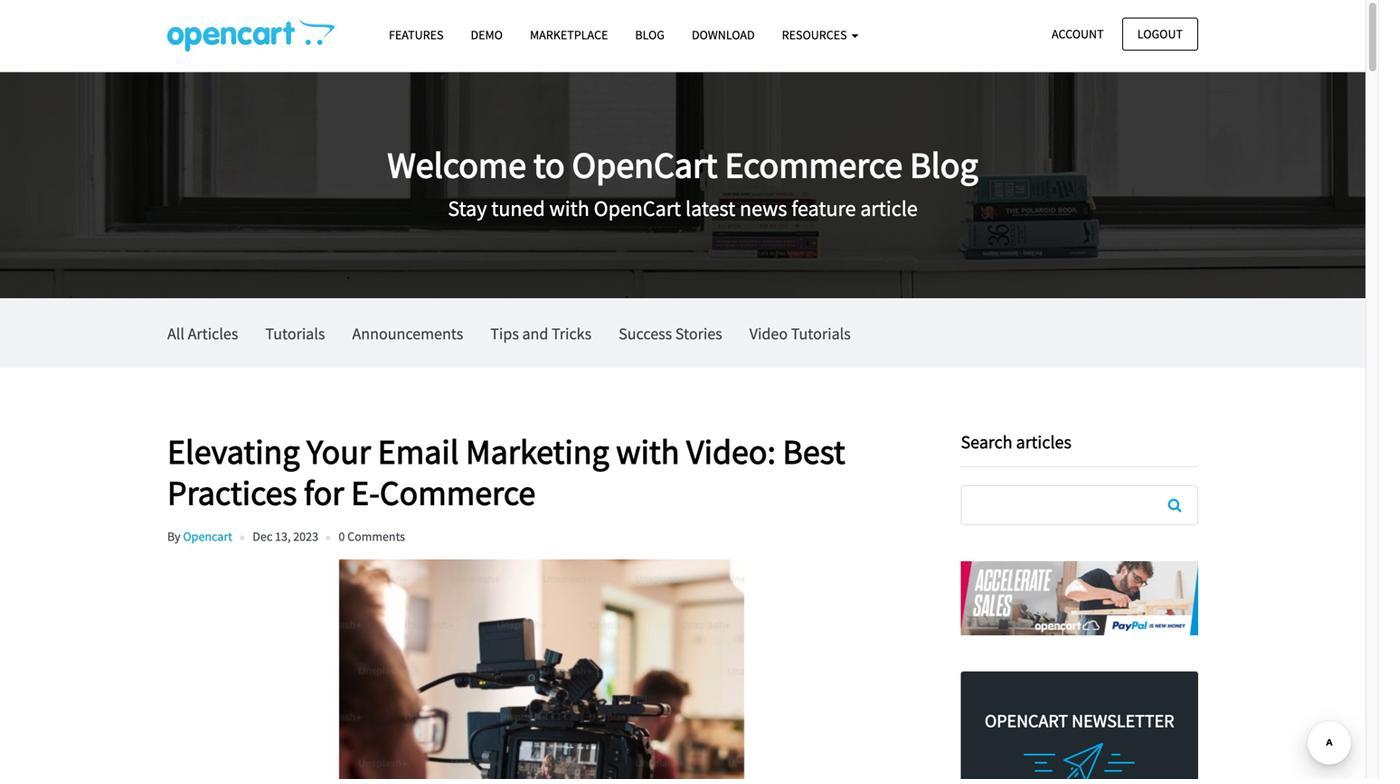 Task type: locate. For each thing, give the bounding box(es) containing it.
welcome
[[388, 142, 526, 188]]

1 horizontal spatial tutorials
[[791, 324, 851, 344]]

opencart - blog image
[[167, 19, 335, 52]]

tutorials right the video
[[791, 324, 851, 344]]

elevating your email marketing with video: best practices for e-commerce
[[167, 430, 846, 515]]

latest
[[686, 195, 736, 222]]

for
[[304, 471, 344, 515]]

tips and tricks
[[491, 324, 592, 344]]

0 horizontal spatial with
[[550, 195, 590, 222]]

blog
[[635, 27, 665, 43], [910, 142, 978, 188]]

elevating
[[167, 430, 300, 474]]

demo link
[[457, 19, 517, 51]]

commerce
[[380, 471, 536, 515]]

stories
[[676, 324, 723, 344]]

blog inside welcome to opencart ecommerce blog stay tuned with opencart latest news feature article
[[910, 142, 978, 188]]

articles
[[188, 324, 238, 344]]

with
[[550, 195, 590, 222], [616, 430, 680, 474]]

welcome to opencart ecommerce blog stay tuned with opencart latest news feature article
[[388, 142, 978, 222]]

0 vertical spatial with
[[550, 195, 590, 222]]

0 horizontal spatial blog
[[635, 27, 665, 43]]

tutorials link
[[265, 299, 325, 368]]

tutorials
[[265, 324, 325, 344], [791, 324, 851, 344]]

0 horizontal spatial tutorials
[[265, 324, 325, 344]]

0 vertical spatial opencart
[[572, 142, 718, 188]]

opencart newsletter
[[985, 710, 1175, 733]]

account
[[1052, 26, 1104, 42]]

features link
[[375, 19, 457, 51]]

by
[[167, 529, 181, 545]]

download
[[692, 27, 755, 43]]

blog left download
[[635, 27, 665, 43]]

1 horizontal spatial blog
[[910, 142, 978, 188]]

1 horizontal spatial with
[[616, 430, 680, 474]]

search
[[961, 431, 1013, 454]]

with left video:
[[616, 430, 680, 474]]

opencart
[[572, 142, 718, 188], [594, 195, 681, 222], [985, 710, 1069, 733]]

blog link
[[622, 19, 678, 51]]

None text field
[[962, 487, 1198, 525]]

features
[[389, 27, 444, 43]]

tricks
[[552, 324, 592, 344]]

marketplace
[[530, 27, 608, 43]]

tuned
[[491, 195, 545, 222]]

blog up article
[[910, 142, 978, 188]]

search image
[[1168, 498, 1182, 513]]

stay
[[448, 195, 487, 222]]

with inside elevating your email marketing with video: best practices for e-commerce
[[616, 430, 680, 474]]

e-
[[351, 471, 380, 515]]

0 vertical spatial blog
[[635, 27, 665, 43]]

announcements
[[352, 324, 463, 344]]

with down 'to'
[[550, 195, 590, 222]]

2 vertical spatial opencart
[[985, 710, 1069, 733]]

2 tutorials from the left
[[791, 324, 851, 344]]

your
[[307, 430, 371, 474]]

tips and tricks link
[[491, 299, 592, 368]]

1 vertical spatial with
[[616, 430, 680, 474]]

13,
[[275, 529, 291, 545]]

resources link
[[769, 19, 872, 51]]

tutorials right 'articles'
[[265, 324, 325, 344]]

1 vertical spatial blog
[[910, 142, 978, 188]]



Task type: vqa. For each thing, say whether or not it's contained in the screenshot.
+852 24990996 link on the right top of page
no



Task type: describe. For each thing, give the bounding box(es) containing it.
logout
[[1138, 26, 1183, 42]]

dec
[[253, 529, 273, 545]]

success stories
[[619, 324, 723, 344]]

resources
[[782, 27, 850, 43]]

video tutorials
[[750, 324, 851, 344]]

best
[[783, 430, 846, 474]]

news
[[740, 195, 787, 222]]

video
[[750, 324, 788, 344]]

download link
[[678, 19, 769, 51]]

success stories link
[[619, 299, 723, 368]]

0 comments
[[339, 529, 405, 545]]

announcements link
[[352, 299, 463, 368]]

2023
[[293, 529, 318, 545]]

video tutorials link
[[750, 299, 851, 368]]

all articles link
[[167, 299, 238, 368]]

blog inside 'link'
[[635, 27, 665, 43]]

marketplace link
[[517, 19, 622, 51]]

1 tutorials from the left
[[265, 324, 325, 344]]

elevating your email marketing with video: best practices for e-commerce image
[[167, 560, 916, 780]]

dec 13, 2023
[[253, 529, 318, 545]]

1 vertical spatial opencart
[[594, 195, 681, 222]]

opencart
[[183, 529, 232, 545]]

success
[[619, 324, 672, 344]]

logout link
[[1122, 18, 1199, 51]]

search articles
[[961, 431, 1072, 454]]

article
[[861, 195, 918, 222]]

feature
[[792, 195, 856, 222]]

elevating your email marketing with video: best practices for e-commerce link
[[167, 430, 934, 515]]

demo
[[471, 27, 503, 43]]

all
[[167, 324, 185, 344]]

newsletter
[[1072, 710, 1175, 733]]

opencart link
[[183, 529, 232, 545]]

tips
[[491, 324, 519, 344]]

account link
[[1037, 18, 1120, 51]]

video:
[[687, 430, 776, 474]]

ecommerce
[[725, 142, 903, 188]]

by opencart
[[167, 529, 232, 545]]

email
[[378, 430, 459, 474]]

0
[[339, 529, 345, 545]]

practices
[[167, 471, 297, 515]]

to
[[534, 142, 565, 188]]

with inside welcome to opencart ecommerce blog stay tuned with opencart latest news feature article
[[550, 195, 590, 222]]

comments
[[348, 529, 405, 545]]

and
[[522, 324, 549, 344]]

articles
[[1016, 431, 1072, 454]]

marketing
[[466, 430, 609, 474]]

all articles
[[167, 324, 238, 344]]



